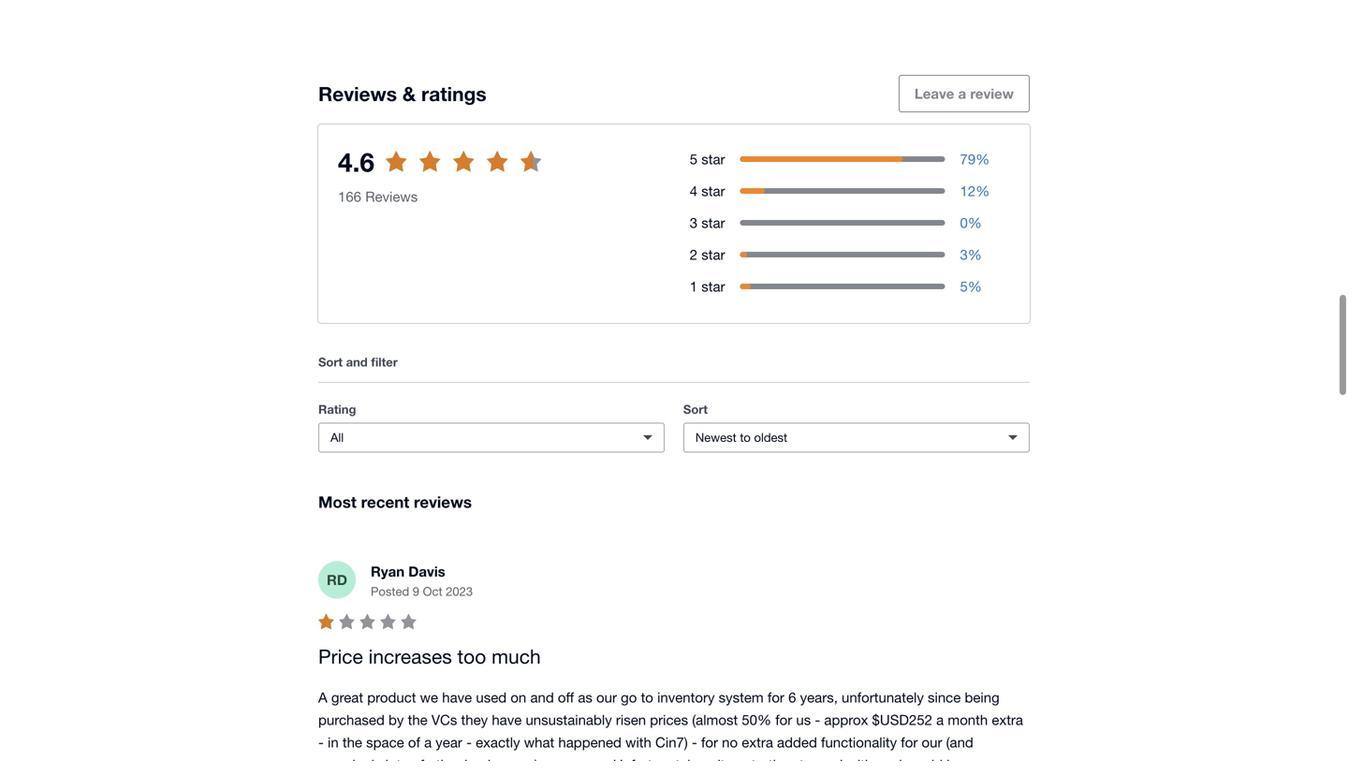 Task type: locate. For each thing, give the bounding box(es) containing it.
sort up newest
[[684, 402, 708, 417]]

star
[[702, 151, 725, 167], [702, 183, 725, 199], [702, 215, 725, 231], [702, 246, 725, 263], [702, 278, 725, 295]]

the up the seemingly
[[343, 734, 362, 750]]

5 for 5 star
[[690, 151, 698, 167]]

3 star from the top
[[702, 215, 725, 231]]

have up vcs at the bottom of the page
[[442, 689, 472, 705]]

the right by
[[408, 711, 428, 728]]

5 for 5 %
[[960, 278, 968, 295]]

1 horizontal spatial have
[[492, 711, 522, 728]]

- right us
[[815, 711, 821, 728]]

2 vertical spatial to
[[641, 689, 654, 705]]

star right 2
[[702, 246, 725, 263]]

star up 4 star
[[702, 151, 725, 167]]

to for skip
[[398, 165, 411, 182]]

0 horizontal spatial to
[[398, 165, 411, 182]]

0 vertical spatial 5
[[690, 151, 698, 167]]

inventory
[[657, 689, 715, 705]]

- right cin7) in the bottom of the page
[[692, 734, 697, 750]]

1 horizontal spatial our
[[922, 734, 942, 750]]

- right year
[[466, 734, 472, 750]]

0 horizontal spatial 3
[[690, 215, 698, 231]]

1 horizontal spatial extra
[[992, 711, 1024, 728]]

extra
[[992, 711, 1024, 728], [742, 734, 773, 750]]

1 vertical spatial 5
[[960, 278, 968, 295]]

-
[[815, 711, 821, 728], [318, 734, 324, 750], [466, 734, 472, 750], [692, 734, 697, 750]]

reviews right recent
[[414, 493, 472, 511]]

0 vertical spatial our
[[597, 689, 617, 705]]

and
[[346, 355, 368, 370], [530, 689, 554, 705], [819, 756, 843, 761]]

0 horizontal spatial extra
[[742, 734, 773, 750]]

to inside popup button
[[740, 430, 751, 445]]

for left 6 at the bottom right of the page
[[768, 689, 785, 705]]

% down 12 %
[[968, 215, 982, 231]]

davis
[[409, 563, 445, 580]]

for
[[768, 689, 785, 705], [776, 711, 792, 728], [701, 734, 718, 750], [901, 734, 918, 750]]

a
[[958, 85, 967, 102], [937, 711, 944, 728], [424, 734, 432, 750]]

happened
[[558, 734, 622, 750]]

1 horizontal spatial a
[[937, 711, 944, 728]]

1 vertical spatial and
[[530, 689, 554, 705]]

reviews
[[415, 165, 466, 182], [414, 493, 472, 511]]

% for 0
[[968, 215, 982, 231]]

1 horizontal spatial 5
[[960, 278, 968, 295]]

and left filter
[[346, 355, 368, 370]]

0 vertical spatial reviews
[[415, 165, 466, 182]]

as
[[578, 689, 593, 705]]

0 horizontal spatial with
[[626, 734, 652, 750]]

what
[[524, 734, 555, 750]]

functionality
[[821, 734, 897, 750]]

0 horizontal spatial the
[[343, 734, 362, 750]]

our up rapid
[[922, 734, 942, 750]]

- left 'in'
[[318, 734, 324, 750]]

rapid
[[911, 756, 943, 761]]

of right "lots"
[[412, 756, 424, 761]]

0 vertical spatial have
[[442, 689, 472, 705]]

1 horizontal spatial 3
[[960, 246, 968, 263]]

sort
[[318, 355, 343, 370], [684, 402, 708, 417]]

a left year
[[424, 734, 432, 750]]

2 star
[[690, 246, 725, 263]]

1 vertical spatial to
[[740, 430, 751, 445]]

1 star
[[690, 278, 725, 295]]

1 vertical spatial the
[[343, 734, 362, 750]]

with up unfortunately
[[626, 734, 652, 750]]

cases.
[[569, 756, 609, 761]]

filter
[[371, 355, 398, 370]]

a inside leave a review button
[[958, 85, 967, 102]]

0 vertical spatial a
[[958, 85, 967, 102]]

reviews
[[318, 82, 397, 105], [365, 188, 418, 205]]

much
[[492, 645, 541, 668]]

extra down being
[[992, 711, 1024, 728]]

leave a review button
[[899, 75, 1030, 112]]

to
[[398, 165, 411, 182], [740, 430, 751, 445], [641, 689, 654, 705]]

0 horizontal spatial 5
[[690, 151, 698, 167]]

6
[[789, 689, 796, 705]]

star right 1
[[702, 278, 725, 295]]

other
[[428, 756, 461, 761]]

0 horizontal spatial and
[[346, 355, 368, 370]]

star down 4 star
[[702, 215, 725, 231]]

1 vertical spatial 3
[[960, 246, 968, 263]]

approx
[[824, 711, 868, 728]]

to right go
[[641, 689, 654, 705]]

2023
[[446, 584, 473, 599]]

sort for sort
[[684, 402, 708, 417]]

0 vertical spatial of
[[408, 734, 420, 750]]

a
[[318, 689, 327, 705]]

1 vertical spatial with
[[847, 756, 873, 761]]

1 horizontal spatial to
[[641, 689, 654, 705]]

increases
[[369, 645, 452, 668]]

3 up 2
[[690, 215, 698, 231]]

and right "on"
[[530, 689, 554, 705]]

skip
[[364, 165, 394, 182]]

ryan
[[371, 563, 405, 580]]

5 down the 3 %
[[960, 278, 968, 295]]

reviews left '&'
[[318, 82, 397, 105]]

of right space
[[408, 734, 420, 750]]

0 vertical spatial sort
[[318, 355, 343, 370]]

1 vertical spatial of
[[412, 756, 424, 761]]

(almost
[[692, 711, 738, 728]]

reviews for recent
[[414, 493, 472, 511]]

reviews & ratings
[[318, 82, 487, 105]]

space
[[366, 734, 404, 750]]

exactly
[[476, 734, 520, 750]]

1 horizontal spatial sort
[[684, 402, 708, 417]]

0 horizontal spatial our
[[597, 689, 617, 705]]

have up exactly
[[492, 711, 522, 728]]

with
[[626, 734, 652, 750], [847, 756, 873, 761]]

to left oldest
[[740, 430, 751, 445]]

2 star from the top
[[702, 183, 725, 199]]

0 vertical spatial extra
[[992, 711, 1024, 728]]

1 vertical spatial sort
[[684, 402, 708, 417]]

price increases too much
[[318, 645, 541, 668]]

0 vertical spatial reviews
[[318, 82, 397, 105]]

3 down 0
[[960, 246, 968, 263]]

cin7)
[[656, 734, 688, 750]]

2 vertical spatial a
[[424, 734, 432, 750]]

such
[[877, 756, 907, 761]]

posted
[[371, 584, 409, 599]]

%
[[976, 151, 990, 167], [976, 183, 990, 199], [968, 215, 982, 231], [968, 246, 982, 263], [968, 278, 982, 295]]

1 star from the top
[[702, 151, 725, 167]]

years,
[[800, 689, 838, 705]]

extra down 50%
[[742, 734, 773, 750]]

reviews down skip
[[365, 188, 418, 205]]

our
[[597, 689, 617, 705], [922, 734, 942, 750]]

to right skip
[[398, 165, 411, 182]]

system
[[719, 689, 764, 705]]

% down the 3 %
[[968, 278, 982, 295]]

50%
[[742, 711, 772, 728]]

off
[[558, 689, 574, 705]]

0
[[960, 215, 968, 231]]

go
[[621, 689, 637, 705]]

4 star from the top
[[702, 246, 725, 263]]

used
[[476, 689, 507, 705]]

reviews inside skip to reviews list link
[[415, 165, 466, 182]]

1
[[690, 278, 698, 295]]

% up 5 %
[[968, 246, 982, 263]]

of
[[408, 734, 420, 750], [412, 756, 424, 761]]

star for 3 star
[[702, 215, 725, 231]]

a down since
[[937, 711, 944, 728]]

star for 5 star
[[702, 151, 725, 167]]

and down functionality
[[819, 756, 843, 761]]

star for 4 star
[[702, 183, 725, 199]]

our right as
[[597, 689, 617, 705]]

0 vertical spatial 3
[[690, 215, 698, 231]]

% for 3
[[968, 246, 982, 263]]

1 vertical spatial a
[[937, 711, 944, 728]]

in
[[328, 734, 339, 750]]

0 vertical spatial to
[[398, 165, 411, 182]]

1 vertical spatial extra
[[742, 734, 773, 750]]

on
[[511, 689, 527, 705]]

% down the 79 %
[[976, 183, 990, 199]]

1 vertical spatial reviews
[[365, 188, 418, 205]]

reviews left 'list'
[[415, 165, 466, 182]]

2 horizontal spatial a
[[958, 85, 967, 102]]

a right leave
[[958, 85, 967, 102]]

1 horizontal spatial with
[[847, 756, 873, 761]]

1 vertical spatial reviews
[[414, 493, 472, 511]]

2 horizontal spatial and
[[819, 756, 843, 761]]

star right 4
[[702, 183, 725, 199]]

1 vertical spatial our
[[922, 734, 942, 750]]

2 vertical spatial and
[[819, 756, 843, 761]]

lots
[[386, 756, 408, 761]]

% up 12 %
[[976, 151, 990, 167]]

2 horizontal spatial to
[[740, 430, 751, 445]]

most
[[318, 493, 357, 511]]

12
[[960, 183, 976, 199]]

oct
[[423, 584, 443, 599]]

1 vertical spatial have
[[492, 711, 522, 728]]

0 vertical spatial the
[[408, 711, 428, 728]]

3
[[690, 215, 698, 231], [960, 246, 968, 263]]

% for 5
[[968, 278, 982, 295]]

we
[[420, 689, 438, 705]]

sort up rating
[[318, 355, 343, 370]]

0 horizontal spatial sort
[[318, 355, 343, 370]]

5 star from the top
[[702, 278, 725, 295]]

5 up 4
[[690, 151, 698, 167]]

unsustainably
[[526, 711, 612, 728]]

with down functionality
[[847, 756, 873, 761]]

added
[[777, 734, 817, 750]]

1 horizontal spatial the
[[408, 711, 428, 728]]

79
[[960, 151, 976, 167]]

12 %
[[960, 183, 990, 199]]

the
[[408, 711, 428, 728], [343, 734, 362, 750]]

businesses)
[[465, 756, 538, 761]]

rating
[[318, 402, 356, 417]]

unfortunately
[[842, 689, 924, 705]]

4.6
[[338, 146, 374, 178]]



Task type: vqa. For each thing, say whether or not it's contained in the screenshot.
Newest
yes



Task type: describe. For each thing, give the bounding box(es) containing it.
they
[[461, 711, 488, 728]]

vcs
[[432, 711, 457, 728]]

us
[[796, 711, 811, 728]]

prices
[[650, 711, 688, 728]]

for left us
[[776, 711, 792, 728]]

month
[[948, 711, 988, 728]]

3 for 3 %
[[960, 246, 968, 263]]

to for newest
[[740, 430, 751, 445]]

% for 12
[[976, 183, 990, 199]]

3 star
[[690, 215, 725, 231]]

oldest
[[754, 430, 788, 445]]

being
[[965, 689, 1000, 705]]

newest to oldest
[[696, 430, 788, 445]]

list
[[470, 165, 490, 182]]

risen
[[616, 711, 646, 728]]

5 star
[[690, 151, 725, 167]]

newest
[[696, 430, 737, 445]]

quite
[[702, 756, 733, 761]]

4 star
[[690, 183, 725, 199]]

year
[[436, 734, 463, 750]]

4
[[690, 183, 698, 199]]

166
[[338, 188, 361, 205]]

unfortunately
[[613, 756, 698, 761]]

use
[[542, 756, 565, 761]]

recent
[[361, 493, 409, 511]]

0 vertical spatial and
[[346, 355, 368, 370]]

star for 1 star
[[702, 278, 725, 295]]

great
[[331, 689, 363, 705]]

rd
[[327, 571, 347, 588]]

purchased
[[318, 711, 385, 728]]

all button
[[318, 423, 665, 453]]

sort and filter
[[318, 355, 398, 370]]

most recent reviews
[[318, 493, 472, 511]]

% for 79
[[976, 151, 990, 167]]

too
[[457, 645, 486, 668]]

reviews for to
[[415, 165, 466, 182]]

a great product we have used on and off as our go to inventory system for 6 years, unfortunately since being purchased by the vcs they have unsustainably risen prices (almost 50% for us - approx $usd252 a month extra - in the space of a year - exactly what happened with cin7) - for no extra added functionality for our (and seemingly lots of other businesses) use cases. unfortunately quite extortionate, and with such rapid increases
[[318, 689, 1032, 761]]

by
[[389, 711, 404, 728]]

2
[[690, 246, 698, 263]]

1 horizontal spatial and
[[530, 689, 554, 705]]

leave a review
[[915, 85, 1014, 102]]

5 %
[[960, 278, 982, 295]]

3 for 3 star
[[690, 215, 698, 231]]

ryan davis posted 9 oct 2023
[[371, 563, 473, 599]]

skip to reviews list link
[[348, 155, 506, 192]]

3 %
[[960, 246, 982, 263]]

seemingly
[[318, 756, 382, 761]]

price
[[318, 645, 363, 668]]

all
[[331, 430, 344, 445]]

0 horizontal spatial a
[[424, 734, 432, 750]]

since
[[928, 689, 961, 705]]

to inside a great product we have used on and off as our go to inventory system for 6 years, unfortunately since being purchased by the vcs they have unsustainably risen prices (almost 50% for us - approx $usd252 a month extra - in the space of a year - exactly what happened with cin7) - for no extra added functionality for our (and seemingly lots of other businesses) use cases. unfortunately quite extortionate, and with such rapid increases
[[641, 689, 654, 705]]

9
[[413, 584, 420, 599]]

ratings
[[421, 82, 487, 105]]

$usd252
[[872, 711, 933, 728]]

extortionate,
[[737, 756, 816, 761]]

(and
[[946, 734, 974, 750]]

star for 2 star
[[702, 246, 725, 263]]

for down $usd252
[[901, 734, 918, 750]]

no
[[722, 734, 738, 750]]

for up quite
[[701, 734, 718, 750]]

&
[[402, 82, 416, 105]]

skip to reviews list
[[364, 165, 490, 182]]

sort for sort and filter
[[318, 355, 343, 370]]

leave
[[915, 85, 955, 102]]

newest to oldest button
[[684, 423, 1030, 453]]

0 vertical spatial with
[[626, 734, 652, 750]]

0 horizontal spatial have
[[442, 689, 472, 705]]

review
[[970, 85, 1014, 102]]

product
[[367, 689, 416, 705]]

79 %
[[960, 151, 990, 167]]

166 reviews
[[338, 188, 418, 205]]



